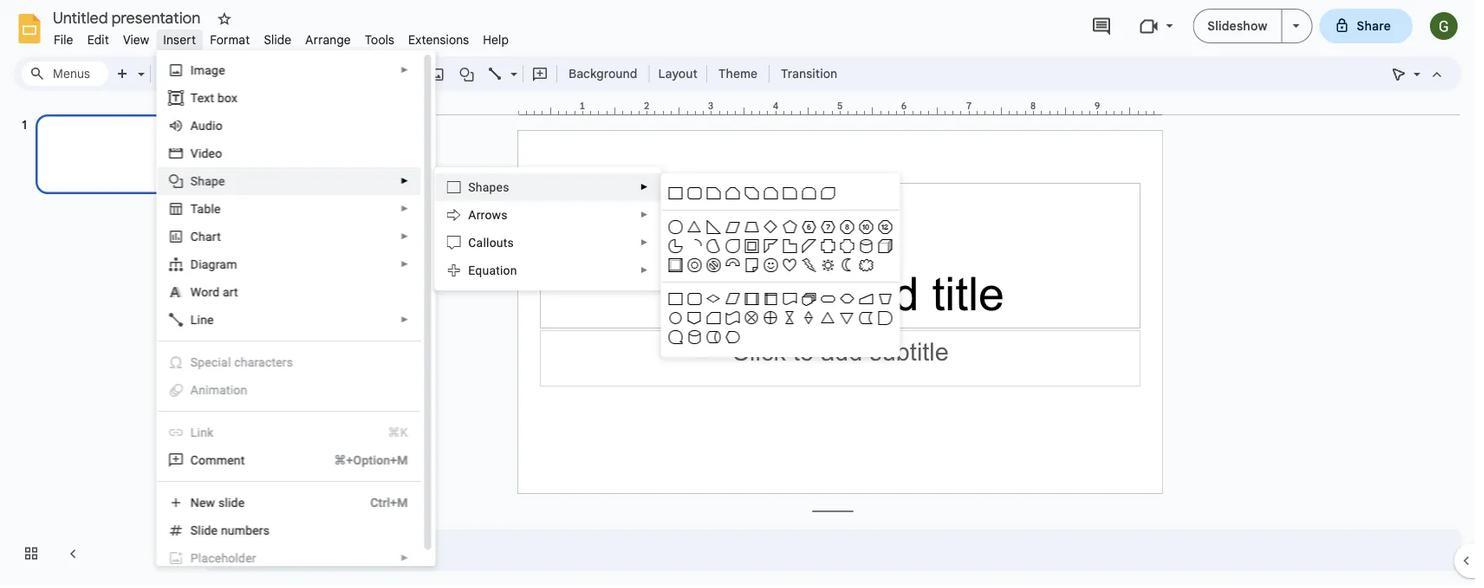 Task type: locate. For each thing, give the bounding box(es) containing it.
octagon image
[[838, 218, 857, 237]]

menu item up ment
[[157, 419, 421, 446]]

menu item containing lin
[[157, 419, 421, 446]]

2 menu item from the top
[[157, 376, 421, 404]]

iagram
[[198, 257, 237, 271]]

1 horizontal spatial s
[[468, 180, 476, 194]]

file
[[54, 32, 73, 47]]

help menu item
[[476, 29, 516, 50]]

slideshow
[[1208, 18, 1268, 33]]

flowchart: data image
[[723, 290, 742, 309]]

s up a rrows
[[468, 180, 476, 194]]

ext
[[197, 91, 214, 105]]

flowchart: terminator image
[[819, 290, 838, 309]]

line q element
[[190, 312, 219, 327]]

slideshow button
[[1193, 9, 1282, 43]]

flowchart: summing junction image
[[742, 309, 761, 328]]

art right ord
[[222, 285, 238, 299]]

cell right flowchart: display icon
[[761, 328, 780, 347]]

arrows a element
[[468, 208, 513, 222]]

0 horizontal spatial c
[[190, 229, 198, 244]]

⌘+option+m
[[334, 453, 408, 467]]

moon image
[[838, 256, 857, 275]]

c up 'd'
[[190, 229, 198, 244]]

v ideo
[[190, 146, 222, 160]]

line
[[190, 312, 213, 327]]

select line image
[[506, 62, 517, 68]]

cell right flowchart: direct access storage image
[[742, 328, 761, 347]]

file menu item
[[47, 29, 80, 50]]

transition
[[781, 66, 837, 81]]

parallelogram image
[[723, 218, 742, 237]]

0 horizontal spatial s
[[190, 174, 197, 188]]

help
[[483, 32, 509, 47]]

1 menu item from the top
[[157, 348, 421, 376]]

2 vertical spatial a
[[190, 383, 198, 397]]

flowchart: sequential access storage image
[[666, 328, 685, 347]]

diamond image
[[761, 218, 780, 237]]

menu bar
[[47, 23, 516, 51]]

c up e
[[468, 235, 476, 250]]

2 row from the top
[[666, 218, 895, 237]]

triangle image
[[685, 218, 704, 237]]

theme
[[719, 66, 758, 81]]

►
[[400, 65, 409, 75], [400, 176, 409, 186], [640, 182, 649, 192], [400, 204, 409, 214], [640, 210, 649, 220], [400, 231, 409, 241], [640, 238, 649, 247], [400, 259, 409, 269], [640, 265, 649, 275], [400, 315, 409, 325], [400, 553, 409, 563]]

6 row from the top
[[666, 309, 895, 328]]

slide menu item
[[257, 29, 298, 50]]

snip single corner rectangle image
[[704, 184, 723, 203]]

cloud image
[[857, 256, 876, 275]]

tools menu item
[[358, 29, 401, 50]]

3 cell from the left
[[838, 328, 857, 347]]

insert menu item
[[156, 29, 203, 50]]

heart image
[[780, 256, 799, 275]]

diagram d element
[[190, 257, 242, 271]]

d iagram
[[190, 257, 237, 271]]

right triangle image
[[704, 218, 723, 237]]

c h art
[[190, 229, 221, 244]]

art
[[205, 229, 221, 244], [222, 285, 238, 299]]

chart h element
[[190, 229, 226, 244]]

slide
[[264, 32, 292, 47]]

numbers
[[220, 523, 269, 537]]

1 horizontal spatial c
[[468, 235, 476, 250]]

can image
[[857, 237, 876, 256]]

theme button
[[711, 61, 765, 87]]

dio
[[205, 118, 222, 133]]

teardrop image
[[723, 237, 742, 256]]

arrange
[[305, 32, 351, 47]]

round diagonal corner rectangle image
[[819, 184, 838, 203]]

a rrows
[[468, 208, 508, 222]]

► for hape
[[400, 176, 409, 186]]

s
[[190, 174, 197, 188], [468, 180, 476, 194]]

view
[[123, 32, 149, 47]]

co
[[190, 453, 205, 467]]

shapes s element
[[468, 180, 515, 194]]

t
[[190, 91, 197, 105]]

flowchart: collate image
[[780, 309, 799, 328]]

bevel image
[[666, 256, 685, 275]]

table b element
[[190, 202, 226, 216]]

n ew slide
[[190, 495, 244, 510]]

insert image image
[[428, 62, 448, 86]]

cube image
[[876, 237, 895, 256]]

► for allouts
[[640, 238, 649, 247]]

1 horizontal spatial art
[[222, 285, 238, 299]]

arc image
[[685, 237, 704, 256]]

1 vertical spatial a
[[468, 208, 476, 222]]

tools
[[365, 32, 394, 47]]

hexagon image
[[799, 218, 819, 237]]

flowchart: document image
[[780, 290, 799, 309]]

lin k
[[190, 425, 213, 439]]

w
[[190, 285, 201, 299]]

1 vertical spatial art
[[222, 285, 238, 299]]

a down "spe"
[[190, 383, 198, 397]]

3 menu item from the top
[[157, 419, 421, 446]]

flowchart: internal storage image
[[761, 290, 780, 309]]

mage
[[194, 63, 225, 77]]

a u dio
[[190, 118, 222, 133]]

menu item down numbers
[[157, 544, 421, 572]]

hapes
[[476, 180, 509, 194]]

video v element
[[190, 146, 227, 160]]

new slide n element
[[190, 495, 249, 510]]

row
[[666, 184, 895, 203], [666, 218, 895, 237], [666, 237, 895, 256], [666, 256, 895, 275], [666, 290, 895, 309], [666, 309, 895, 328], [666, 328, 895, 347]]

cell down flowchart: manual operation icon
[[876, 328, 895, 347]]

flowchart: manual operation image
[[876, 290, 895, 309]]

flowchart: process image
[[666, 290, 685, 309]]

c
[[190, 229, 198, 244], [468, 235, 476, 250]]

slid
[[190, 523, 211, 537]]

format menu item
[[203, 29, 257, 50]]

menu item up nimation
[[157, 348, 421, 376]]

box
[[217, 91, 237, 105]]

menu item down characters
[[157, 376, 421, 404]]

0 horizontal spatial art
[[205, 229, 221, 244]]

smiley face image
[[761, 256, 780, 275]]

c for h
[[190, 229, 198, 244]]

flowchart: preparation image
[[838, 290, 857, 309]]

menu item containing p
[[157, 544, 421, 572]]

ctrl+m element
[[349, 494, 408, 511]]

image i element
[[190, 63, 230, 77]]

Menus field
[[22, 62, 108, 86]]

p
[[190, 551, 198, 565]]

s down the v
[[190, 174, 197, 188]]

4 row from the top
[[666, 256, 895, 275]]

m
[[205, 453, 216, 467]]

extensions
[[408, 32, 469, 47]]

special characters c element
[[190, 355, 298, 369]]

cell
[[742, 328, 761, 347], [761, 328, 780, 347], [838, 328, 857, 347], [876, 328, 895, 347]]

co m ment
[[190, 453, 244, 467]]

round single corner rectangle image
[[780, 184, 799, 203]]

menu bar inside menu bar banner
[[47, 23, 516, 51]]

s for hape
[[190, 174, 197, 188]]

flowchart: alternate process image
[[685, 290, 704, 309]]

art up d iagram on the top
[[205, 229, 221, 244]]

regular pentagon image
[[780, 218, 799, 237]]

menu
[[131, 0, 435, 572], [435, 167, 662, 290], [661, 173, 900, 357]]

a
[[190, 118, 198, 133], [468, 208, 476, 222], [190, 383, 198, 397]]

h
[[198, 229, 205, 244]]

5 row from the top
[[666, 290, 895, 309]]

donut image
[[685, 256, 704, 275]]

flowchart: display image
[[723, 328, 742, 347]]

menu containing i
[[131, 0, 435, 572]]

Rename text field
[[47, 7, 211, 28]]

3 row from the top
[[666, 237, 895, 256]]

a left the dio
[[190, 118, 198, 133]]

menu bar banner
[[0, 0, 1475, 585]]

rectangle image
[[666, 184, 685, 203]]

0 vertical spatial a
[[190, 118, 198, 133]]

hape
[[197, 174, 225, 188]]

0 vertical spatial art
[[205, 229, 221, 244]]

ew
[[199, 495, 215, 510]]

mode and view toolbar
[[1385, 56, 1451, 91]]

background
[[569, 66, 637, 81]]

menu item containing spe
[[157, 348, 421, 376]]

menu item
[[157, 348, 421, 376], [157, 376, 421, 404], [157, 419, 421, 446], [157, 544, 421, 572]]

a for rrows
[[468, 208, 476, 222]]

placeholder p element
[[190, 551, 261, 565]]

shape image
[[457, 62, 477, 86]]

e quation
[[468, 263, 517, 277]]

menu bar containing file
[[47, 23, 516, 51]]

4 cell from the left
[[876, 328, 895, 347]]

p laceholder
[[190, 551, 256, 565]]

trapezoid image
[[742, 218, 761, 237]]

cell down flowchart: preparation icon
[[838, 328, 857, 347]]

4 menu item from the top
[[157, 544, 421, 572]]

a down s hapes
[[468, 208, 476, 222]]

application
[[0, 0, 1475, 585]]

navigation
[[0, 98, 191, 585]]

a for nimation
[[190, 383, 198, 397]]

art for c h art
[[205, 229, 221, 244]]

layout button
[[653, 61, 703, 87]]

menu item containing a
[[157, 376, 421, 404]]



Task type: vqa. For each thing, say whether or not it's contained in the screenshot.


Task type: describe. For each thing, give the bounding box(es) containing it.
application containing slideshow
[[0, 0, 1475, 585]]

frame image
[[742, 237, 761, 256]]

flowchart: direct access storage image
[[704, 328, 723, 347]]

menu containing s
[[435, 167, 662, 290]]

b
[[204, 202, 211, 216]]

flowchart: sort image
[[799, 309, 819, 328]]

equation e element
[[468, 263, 522, 277]]

l shape image
[[780, 237, 799, 256]]

u
[[198, 118, 205, 133]]

s hape
[[190, 174, 225, 188]]

slide numbers e element
[[190, 523, 275, 537]]

audio u element
[[190, 118, 227, 133]]

⌘+option+m element
[[313, 452, 408, 469]]

► for laceholder
[[400, 553, 409, 563]]

flowchart: multidocument image
[[799, 290, 819, 309]]

c
[[211, 355, 218, 369]]

edit menu item
[[80, 29, 116, 50]]

t ext box
[[190, 91, 237, 105]]

art for w ord art
[[222, 285, 238, 299]]

laceholder
[[198, 551, 256, 565]]

share
[[1357, 18, 1391, 33]]

i mage
[[190, 63, 225, 77]]

block arc image
[[723, 256, 742, 275]]

a nimation
[[190, 383, 247, 397]]

flowchart: or image
[[761, 309, 780, 328]]

flowchart: magnetic disk image
[[685, 328, 704, 347]]

ord
[[201, 285, 219, 299]]

k
[[207, 425, 213, 439]]

v
[[190, 146, 198, 160]]

flowchart: off-page connector image
[[685, 309, 704, 328]]

s for hapes
[[468, 180, 476, 194]]

share button
[[1320, 9, 1413, 43]]

folded corner image
[[742, 256, 761, 275]]

► for quation
[[640, 265, 649, 275]]

diagonal stripe image
[[799, 237, 819, 256]]

d
[[190, 257, 198, 271]]

pie image
[[666, 237, 685, 256]]

quation
[[475, 263, 517, 277]]

snip diagonal corner rectangle image
[[742, 184, 761, 203]]

background button
[[561, 61, 645, 87]]

arrange menu item
[[298, 29, 358, 50]]

extensions menu item
[[401, 29, 476, 50]]

flowchart: merge image
[[838, 309, 857, 328]]

► for mage
[[400, 65, 409, 75]]

rounded rectangle image
[[685, 184, 704, 203]]

word art w element
[[190, 285, 243, 299]]

ta
[[190, 202, 204, 216]]

flowchart: stored data image
[[857, 309, 876, 328]]

dodecagon image
[[876, 218, 895, 237]]

nimation
[[198, 383, 247, 397]]

ideo
[[198, 146, 222, 160]]

insert
[[163, 32, 196, 47]]

1 cell from the left
[[742, 328, 761, 347]]

ctrl+m
[[370, 495, 408, 510]]

chord image
[[704, 237, 723, 256]]

start slideshow (⌘+enter) image
[[1293, 24, 1300, 28]]

ta b le
[[190, 202, 220, 216]]

oval image
[[666, 218, 685, 237]]

slid e numbers
[[190, 523, 269, 537]]

main toolbar
[[107, 61, 846, 87]]

w ord art
[[190, 285, 238, 299]]

Star checkbox
[[212, 7, 237, 31]]

decagon image
[[857, 218, 876, 237]]

round same side corner rectangle image
[[799, 184, 819, 203]]

half frame image
[[761, 237, 780, 256]]

layout
[[658, 66, 698, 81]]

text box t element
[[190, 91, 242, 105]]

⌘k element
[[367, 424, 408, 441]]

heptagon image
[[819, 218, 838, 237]]

ment
[[216, 453, 244, 467]]

flowchart: manual input image
[[857, 290, 876, 309]]

ial
[[218, 355, 231, 369]]

c for allouts
[[468, 235, 476, 250]]

characters
[[234, 355, 293, 369]]

snip same side corner rectangle image
[[723, 184, 742, 203]]

view menu item
[[116, 29, 156, 50]]

cross image
[[819, 237, 838, 256]]

comment m element
[[190, 453, 250, 467]]

flowchart: punched tape image
[[723, 309, 742, 328]]

rrows
[[476, 208, 508, 222]]

a for u
[[190, 118, 198, 133]]

le
[[211, 202, 220, 216]]

format
[[210, 32, 250, 47]]

spe
[[190, 355, 211, 369]]

s hapes
[[468, 180, 509, 194]]

flowchart: delay image
[[876, 309, 895, 328]]

i
[[190, 63, 194, 77]]

n
[[190, 495, 199, 510]]

► for iagram
[[400, 259, 409, 269]]

2 cell from the left
[[761, 328, 780, 347]]

new slide with layout image
[[133, 62, 145, 68]]

snip and round single corner rectangle image
[[761, 184, 780, 203]]

e
[[211, 523, 217, 537]]

callouts c element
[[468, 235, 519, 250]]

allouts
[[476, 235, 514, 250]]

spe c ial characters
[[190, 355, 293, 369]]

shape s element
[[190, 174, 230, 188]]

e
[[468, 263, 475, 277]]

link k element
[[190, 425, 218, 439]]

1 row from the top
[[666, 184, 895, 203]]

sun image
[[819, 256, 838, 275]]

► for hapes
[[640, 182, 649, 192]]

flowchart: decision image
[[704, 290, 723, 309]]

transition button
[[773, 61, 845, 87]]

animation a element
[[190, 383, 252, 397]]

lightning bolt image
[[799, 256, 819, 275]]

7 row from the top
[[666, 328, 895, 347]]

plaque image
[[838, 237, 857, 256]]

flowchart: predefined process image
[[742, 290, 761, 309]]

slide
[[218, 495, 244, 510]]

flowchart: card image
[[704, 309, 723, 328]]

flowchart: extract image
[[819, 309, 838, 328]]

"no" symbol image
[[704, 256, 723, 275]]

flowchart: connector image
[[666, 309, 685, 328]]

c allouts
[[468, 235, 514, 250]]

lin
[[190, 425, 207, 439]]

edit
[[87, 32, 109, 47]]

⌘k
[[388, 425, 408, 439]]

► for rrows
[[640, 210, 649, 220]]



